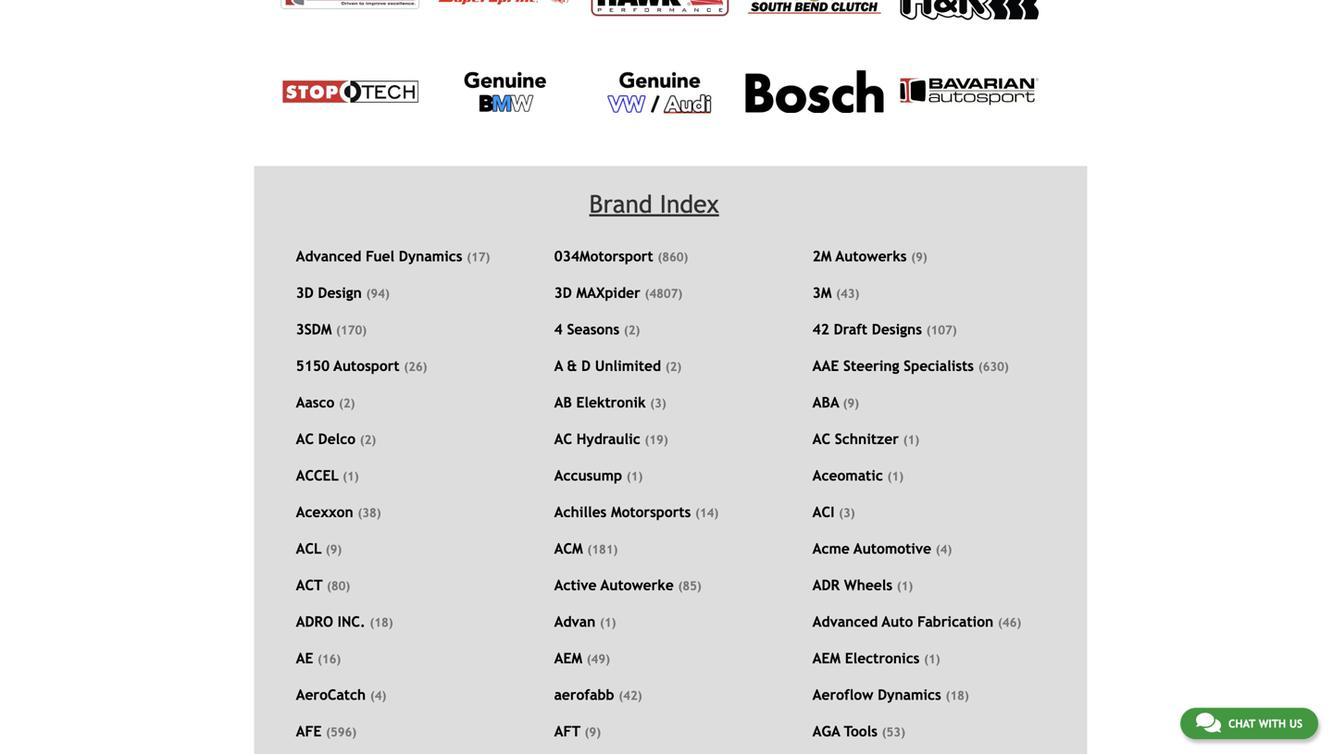 Task type: vqa. For each thing, say whether or not it's contained in the screenshot.
'Accusump'
yes



Task type: describe. For each thing, give the bounding box(es) containing it.
(49)
[[587, 653, 610, 667]]

acme automotive (4)
[[813, 541, 952, 558]]

(2) inside 4 seasons (2)
[[624, 323, 640, 338]]

rennline logo image
[[281, 0, 420, 9]]

4 seasons (2)
[[554, 321, 640, 338]]

(4) inside 'acme automotive (4)'
[[936, 543, 952, 557]]

brand
[[589, 190, 653, 219]]

motorsports
[[611, 504, 691, 521]]

acm (181)
[[554, 541, 618, 558]]

aem electronics (1)
[[813, 651, 941, 667]]

index
[[660, 190, 719, 219]]

acm
[[554, 541, 583, 558]]

schnitzer
[[835, 431, 899, 448]]

genuine%20volkswagen%20audi logo image
[[605, 69, 715, 114]]

3m
[[813, 285, 832, 302]]

aae
[[813, 358, 839, 375]]

(18) for aeroflow dynamics
[[946, 689, 969, 703]]

aga
[[813, 724, 840, 740]]

aeroflow dynamics (18)
[[813, 687, 969, 704]]

(16)
[[318, 653, 341, 667]]

(630)
[[979, 360, 1009, 374]]

ac for ac schnitzer
[[813, 431, 831, 448]]

(53)
[[882, 726, 906, 740]]

(107)
[[927, 323, 957, 338]]

(14)
[[695, 506, 719, 521]]

(1) inside accusump (1)
[[627, 470, 643, 484]]

3d design (94)
[[296, 285, 390, 302]]

chat
[[1229, 718, 1256, 731]]

(2) inside aasco (2)
[[339, 396, 355, 411]]

with
[[1259, 718, 1286, 731]]

aba (9)
[[813, 395, 859, 411]]

bavarian%20autosport logo image
[[900, 78, 1039, 105]]

3d for 3d design
[[296, 285, 314, 302]]

autowerke
[[601, 577, 674, 594]]

(17)
[[467, 250, 490, 264]]

autosport
[[334, 358, 400, 375]]

034motorsport
[[554, 248, 653, 265]]

(1) inside accel (1)
[[343, 470, 359, 484]]

achilles motorsports (14)
[[554, 504, 719, 521]]

h%26r logo image
[[900, 0, 1039, 20]]

5150
[[296, 358, 330, 375]]

brand index
[[589, 190, 719, 219]]

chat with us link
[[1181, 708, 1319, 740]]

designs
[[872, 321, 922, 338]]

(4807)
[[645, 287, 683, 301]]

autowerks
[[836, 248, 907, 265]]

aba
[[813, 395, 839, 411]]

5150 autosport (26)
[[296, 358, 427, 375]]

ab elektronik (3)
[[554, 395, 667, 411]]

electronics
[[845, 651, 920, 667]]

0 horizontal spatial dynamics
[[399, 248, 463, 265]]

3sdm (170)
[[296, 321, 367, 338]]

(42)
[[619, 689, 642, 703]]

(1) inside advan (1)
[[600, 616, 616, 630]]

ac for ac delco
[[296, 431, 314, 448]]

auto
[[882, 614, 913, 631]]

(596)
[[326, 726, 357, 740]]

(9) inside 2m autowerks (9)
[[911, 250, 928, 264]]

wheels
[[844, 577, 893, 594]]

1 horizontal spatial dynamics
[[878, 687, 942, 704]]

hawk logo image
[[591, 0, 729, 16]]

stoptech logo image
[[281, 80, 420, 104]]

(181)
[[587, 543, 618, 557]]

accel
[[296, 468, 339, 484]]

ae (16)
[[296, 651, 341, 667]]

(1) inside aem electronics (1)
[[924, 653, 941, 667]]

adr wheels (1)
[[813, 577, 913, 594]]

(1) inside ac schnitzer (1)
[[904, 433, 920, 447]]

act (80)
[[296, 577, 350, 594]]

ac hydraulic (19)
[[554, 431, 668, 448]]

(85)
[[678, 579, 702, 594]]

advanced for advanced auto fabrication
[[813, 614, 878, 631]]

aerofabb (42)
[[554, 687, 642, 704]]

active
[[554, 577, 597, 594]]

2m
[[813, 248, 832, 265]]

accel (1)
[[296, 468, 359, 484]]

aerocatch
[[296, 687, 366, 704]]

tools
[[844, 724, 878, 740]]

acexxon
[[296, 504, 353, 521]]

ac schnitzer (1)
[[813, 431, 920, 448]]

(170)
[[336, 323, 367, 338]]

accusump
[[554, 468, 622, 484]]

aft (9)
[[554, 724, 601, 740]]

(9) for aft
[[585, 726, 601, 740]]

delco
[[318, 431, 356, 448]]

a & d unlimited (2)
[[554, 358, 682, 375]]

adr
[[813, 577, 840, 594]]

(9) for aba
[[843, 396, 859, 411]]

design
[[318, 285, 362, 302]]

aem for aem
[[554, 651, 583, 667]]

act
[[296, 577, 323, 594]]

advan (1)
[[554, 614, 616, 631]]

3d maxpider (4807)
[[554, 285, 683, 302]]



Task type: locate. For each thing, give the bounding box(es) containing it.
(1) down advanced auto fabrication (46) at bottom
[[924, 653, 941, 667]]

(4) right automotive at the right bottom
[[936, 543, 952, 557]]

adro inc. (18)
[[296, 614, 393, 631]]

0 horizontal spatial aem
[[554, 651, 583, 667]]

&
[[567, 358, 577, 375]]

(3) inside aci (3)
[[839, 506, 855, 521]]

1 ac from the left
[[296, 431, 314, 448]]

steering
[[844, 358, 900, 375]]

fabrication
[[918, 614, 994, 631]]

maxpider
[[576, 285, 641, 302]]

draft
[[834, 321, 868, 338]]

(1) inside aceomatic (1)
[[888, 470, 904, 484]]

specialists
[[904, 358, 974, 375]]

(1) up auto
[[897, 579, 913, 594]]

42 draft designs (107)
[[813, 321, 957, 338]]

(4) inside aerocatch (4)
[[370, 689, 387, 703]]

(9)
[[911, 250, 928, 264], [843, 396, 859, 411], [326, 543, 342, 557], [585, 726, 601, 740]]

(1) down schnitzer
[[888, 470, 904, 484]]

aem (49)
[[554, 651, 610, 667]]

(4) right aerocatch
[[370, 689, 387, 703]]

3 ac from the left
[[813, 431, 831, 448]]

advanced
[[296, 248, 361, 265], [813, 614, 878, 631]]

afe (596)
[[296, 724, 357, 740]]

1 vertical spatial (18)
[[946, 689, 969, 703]]

2m autowerks (9)
[[813, 248, 928, 265]]

0 vertical spatial (18)
[[370, 616, 393, 630]]

0 horizontal spatial (18)
[[370, 616, 393, 630]]

(9) right aba
[[843, 396, 859, 411]]

(2) right delco
[[360, 433, 376, 447]]

(19)
[[645, 433, 668, 447]]

1 vertical spatial dynamics
[[878, 687, 942, 704]]

a
[[554, 358, 563, 375]]

034motorsport (860)
[[554, 248, 688, 265]]

advanced for advanced fuel dynamics
[[296, 248, 361, 265]]

4
[[554, 321, 563, 338]]

(18) inside aeroflow dynamics (18)
[[946, 689, 969, 703]]

aeroflow
[[813, 687, 874, 704]]

accusump (1)
[[554, 468, 643, 484]]

acl (9)
[[296, 541, 342, 558]]

acme
[[813, 541, 850, 558]]

aem
[[554, 651, 583, 667], [813, 651, 841, 667]]

(1) right the advan
[[600, 616, 616, 630]]

hydraulic
[[577, 431, 641, 448]]

2 aem from the left
[[813, 651, 841, 667]]

aci
[[813, 504, 835, 521]]

(18) inside adro inc. (18)
[[370, 616, 393, 630]]

aci (3)
[[813, 504, 855, 521]]

1 vertical spatial advanced
[[813, 614, 878, 631]]

3d up the 4
[[554, 285, 572, 302]]

(94)
[[366, 287, 390, 301]]

(18) right the 'inc.'
[[370, 616, 393, 630]]

1 3d from the left
[[296, 285, 314, 302]]

3d for 3d maxpider
[[554, 285, 572, 302]]

dynamics left (17)
[[399, 248, 463, 265]]

(9) for acl
[[326, 543, 342, 557]]

automotive
[[854, 541, 932, 558]]

(2) inside ac delco (2)
[[360, 433, 376, 447]]

2 ac from the left
[[554, 431, 572, 448]]

(3) up (19)
[[650, 396, 667, 411]]

3m (43)
[[813, 285, 860, 302]]

0 horizontal spatial ac
[[296, 431, 314, 448]]

south%20bend%20clutch logo image
[[746, 0, 884, 15]]

(18) for adro inc.
[[370, 616, 393, 630]]

(9) inside acl (9)
[[326, 543, 342, 557]]

42
[[813, 321, 830, 338]]

(9) right aft on the left of page
[[585, 726, 601, 740]]

(38)
[[358, 506, 381, 521]]

(860)
[[658, 250, 688, 264]]

(9) inside aba (9)
[[843, 396, 859, 411]]

ae
[[296, 651, 313, 667]]

genuine%20bmw logo image
[[463, 69, 548, 114]]

(18) down fabrication at bottom right
[[946, 689, 969, 703]]

ac down aba
[[813, 431, 831, 448]]

1 horizontal spatial 3d
[[554, 285, 572, 302]]

1 vertical spatial (3)
[[839, 506, 855, 521]]

aem up aeroflow
[[813, 651, 841, 667]]

aerocatch (4)
[[296, 687, 387, 704]]

(9) right autowerks
[[911, 250, 928, 264]]

3d left "design"
[[296, 285, 314, 302]]

1 horizontal spatial aem
[[813, 651, 841, 667]]

advanced auto fabrication (46)
[[813, 614, 1022, 631]]

0 vertical spatial (3)
[[650, 396, 667, 411]]

(2) right unlimited
[[666, 360, 682, 374]]

ac for ac hydraulic
[[554, 431, 572, 448]]

1 horizontal spatial (4)
[[936, 543, 952, 557]]

(2) up unlimited
[[624, 323, 640, 338]]

1 horizontal spatial advanced
[[813, 614, 878, 631]]

(1) up achilles motorsports (14)
[[627, 470, 643, 484]]

ac delco (2)
[[296, 431, 376, 448]]

0 horizontal spatial (4)
[[370, 689, 387, 703]]

(43)
[[836, 287, 860, 301]]

3sdm
[[296, 321, 332, 338]]

supersprint logo image
[[436, 0, 575, 8]]

d
[[582, 358, 591, 375]]

unlimited
[[595, 358, 661, 375]]

(3) right aci
[[839, 506, 855, 521]]

1 horizontal spatial ac
[[554, 431, 572, 448]]

aae steering specialists (630)
[[813, 358, 1009, 375]]

bosch logo image
[[746, 70, 884, 113]]

ab
[[554, 395, 572, 411]]

0 horizontal spatial 3d
[[296, 285, 314, 302]]

0 horizontal spatial (3)
[[650, 396, 667, 411]]

(26)
[[404, 360, 427, 374]]

(9) right acl at the bottom of page
[[326, 543, 342, 557]]

(80)
[[327, 579, 350, 594]]

advanced up "design"
[[296, 248, 361, 265]]

aga tools (53)
[[813, 724, 906, 740]]

(46)
[[998, 616, 1022, 630]]

(1) right accel
[[343, 470, 359, 484]]

1 horizontal spatial (3)
[[839, 506, 855, 521]]

2 3d from the left
[[554, 285, 572, 302]]

(3) inside ab elektronik (3)
[[650, 396, 667, 411]]

0 horizontal spatial advanced
[[296, 248, 361, 265]]

(18)
[[370, 616, 393, 630], [946, 689, 969, 703]]

(1) right schnitzer
[[904, 433, 920, 447]]

elektronik
[[576, 395, 646, 411]]

0 vertical spatial dynamics
[[399, 248, 463, 265]]

aasco (2)
[[296, 395, 355, 411]]

afe
[[296, 724, 322, 740]]

(9) inside aft (9)
[[585, 726, 601, 740]]

advanced down "adr wheels (1)"
[[813, 614, 878, 631]]

0 vertical spatial (4)
[[936, 543, 952, 557]]

active autowerke (85)
[[554, 577, 702, 594]]

dynamics up (53)
[[878, 687, 942, 704]]

inc.
[[338, 614, 366, 631]]

aem left the (49)
[[554, 651, 583, 667]]

fuel
[[366, 248, 395, 265]]

comments image
[[1196, 712, 1221, 734]]

aft
[[554, 724, 581, 740]]

3d
[[296, 285, 314, 302], [554, 285, 572, 302]]

2 horizontal spatial ac
[[813, 431, 831, 448]]

1 vertical spatial (4)
[[370, 689, 387, 703]]

ac down "ab"
[[554, 431, 572, 448]]

us
[[1290, 718, 1303, 731]]

aem for aem electronics
[[813, 651, 841, 667]]

achilles
[[554, 504, 607, 521]]

acexxon (38)
[[296, 504, 381, 521]]

(1) inside "adr wheels (1)"
[[897, 579, 913, 594]]

0 vertical spatial advanced
[[296, 248, 361, 265]]

ac left delco
[[296, 431, 314, 448]]

aasco
[[296, 395, 335, 411]]

(2) inside a & d unlimited (2)
[[666, 360, 682, 374]]

(2) right aasco
[[339, 396, 355, 411]]

1 horizontal spatial (18)
[[946, 689, 969, 703]]

adro
[[296, 614, 333, 631]]

1 aem from the left
[[554, 651, 583, 667]]



